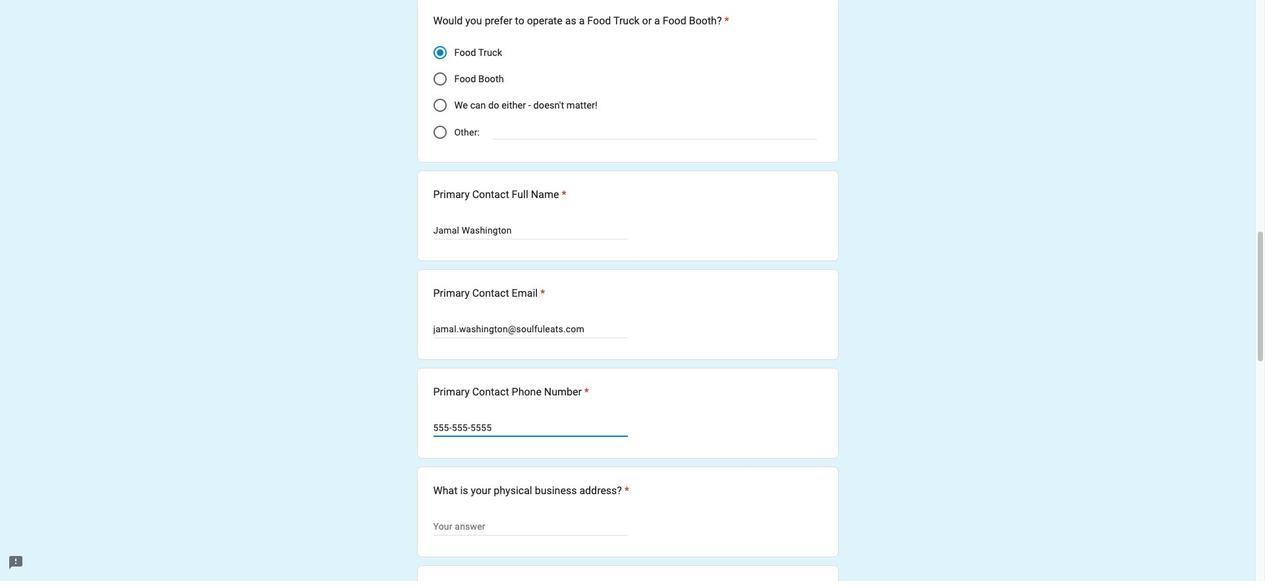 Task type: vqa. For each thing, say whether or not it's contained in the screenshot.
Toolbar to the left
no



Task type: locate. For each thing, give the bounding box(es) containing it.
required question element for first heading
[[722, 13, 729, 29]]

required question element for first heading from the bottom
[[622, 484, 629, 500]]

4 heading from the top
[[433, 385, 589, 401]]

None text field
[[433, 520, 628, 535]]

we can do either - doesn't matter! image
[[433, 99, 446, 112]]

5 heading from the top
[[433, 484, 629, 500]]

report a problem to google image
[[8, 556, 24, 571]]

None text field
[[433, 223, 628, 239], [433, 322, 628, 338], [433, 421, 628, 436], [433, 223, 628, 239], [433, 322, 628, 338], [433, 421, 628, 436]]

None radio
[[433, 126, 446, 139]]

required question element for second heading from the bottom of the page
[[582, 385, 589, 401]]

Food Booth radio
[[433, 73, 446, 86]]

required question element
[[722, 13, 729, 29], [559, 187, 566, 203], [538, 286, 545, 302], [582, 385, 589, 401], [622, 484, 629, 500]]

heading
[[433, 13, 729, 29], [433, 187, 566, 203], [433, 286, 545, 302], [433, 385, 589, 401], [433, 484, 629, 500]]

food booth image
[[433, 73, 446, 86]]

1 heading from the top
[[433, 13, 729, 29]]



Task type: describe. For each thing, give the bounding box(es) containing it.
Food Truck radio
[[433, 46, 446, 60]]

required question element for 3rd heading from the bottom of the page
[[538, 286, 545, 302]]

3 heading from the top
[[433, 286, 545, 302]]

food truck image
[[437, 50, 443, 56]]

We can do either - doesn't matter! radio
[[433, 99, 446, 112]]

Other response text field
[[493, 124, 817, 139]]

2 heading from the top
[[433, 187, 566, 203]]

required question element for 2nd heading from the top
[[559, 187, 566, 203]]



